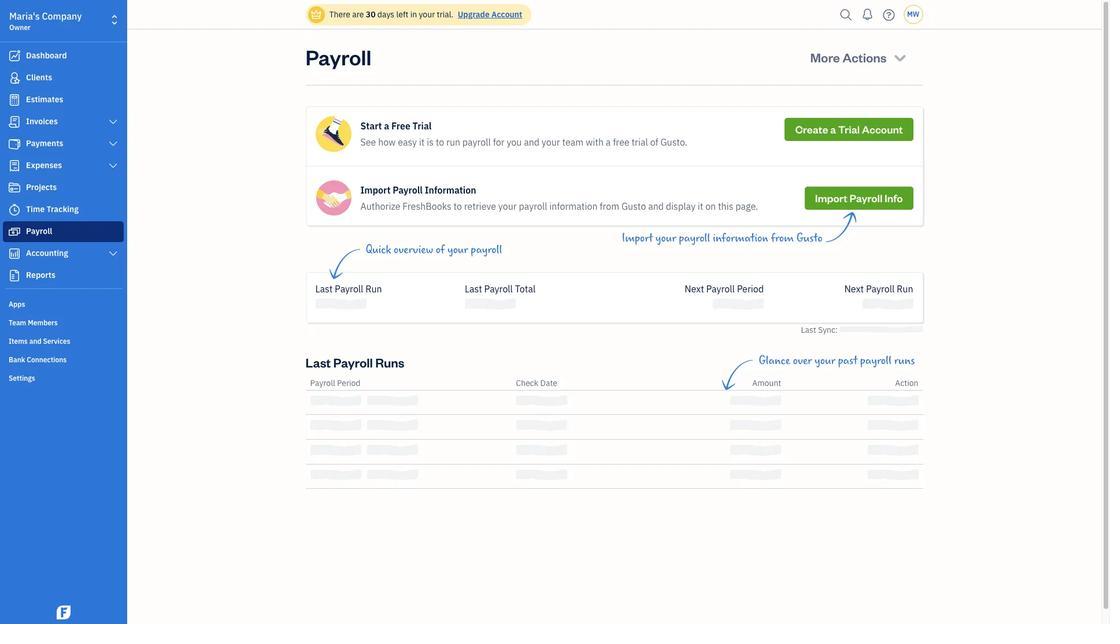 Task type: describe. For each thing, give the bounding box(es) containing it.
time tracking link
[[3, 200, 124, 220]]

invoices
[[26, 116, 58, 127]]

gusto.
[[661, 137, 688, 148]]

1 vertical spatial of
[[436, 244, 445, 257]]

clients link
[[3, 68, 124, 89]]

go to help image
[[880, 6, 899, 23]]

upgrade account link
[[456, 9, 523, 20]]

last for last payroll total
[[465, 284, 482, 295]]

1 vertical spatial period
[[337, 378, 361, 389]]

estimate image
[[8, 94, 21, 106]]

information
[[425, 185, 477, 196]]

your right in at the left of the page
[[419, 9, 435, 20]]

payroll inside start a free trial see how easy it is to run payroll for you and your team with a free trial of gusto.
[[463, 137, 491, 148]]

upgrade
[[458, 9, 490, 20]]

mw button
[[904, 5, 924, 24]]

you
[[507, 137, 522, 148]]

services
[[43, 337, 70, 346]]

last for last payroll runs
[[306, 354, 331, 371]]

bank
[[9, 356, 25, 365]]

payroll for next payroll run
[[867, 284, 895, 295]]

import your payroll information from gusto
[[622, 232, 823, 245]]

more
[[811, 49, 841, 65]]

expenses link
[[3, 156, 124, 176]]

in
[[411, 9, 417, 20]]

past
[[839, 354, 858, 368]]

start
[[361, 120, 382, 132]]

payroll period
[[310, 378, 361, 389]]

and inside "import payroll information authorize freshbooks to retrieve your payroll information from gusto and display it on this page."
[[649, 201, 664, 212]]

over
[[794, 354, 813, 368]]

import for import your payroll information from gusto
[[622, 232, 653, 245]]

runs
[[895, 354, 916, 368]]

are
[[352, 9, 364, 20]]

payroll for last payroll runs
[[334, 354, 373, 371]]

to inside start a free trial see how easy it is to run payroll for you and your team with a free trial of gusto.
[[436, 137, 445, 148]]

last for last payroll run
[[316, 284, 333, 295]]

team
[[563, 137, 584, 148]]

expenses
[[26, 160, 62, 171]]

page.
[[736, 201, 759, 212]]

team members link
[[3, 314, 124, 332]]

your right over
[[815, 354, 836, 368]]

trial
[[632, 137, 649, 148]]

payroll for import payroll information authorize freshbooks to retrieve your payroll information from gusto and display it on this page.
[[393, 185, 423, 196]]

payroll for last payroll total
[[485, 284, 513, 295]]

tracking
[[47, 204, 79, 215]]

last payroll run
[[316, 284, 382, 295]]

chevron large down image for invoices
[[108, 117, 119, 127]]

your inside start a free trial see how easy it is to run payroll for you and your team with a free trial of gusto.
[[542, 137, 560, 148]]

date
[[541, 378, 558, 389]]

reports
[[26, 270, 56, 281]]

trial.
[[437, 9, 454, 20]]

owner
[[9, 23, 31, 32]]

items and services
[[9, 337, 70, 346]]

payroll inside main element
[[26, 226, 52, 237]]

from inside "import payroll information authorize freshbooks to retrieve your payroll information from gusto and display it on this page."
[[600, 201, 620, 212]]

report image
[[8, 270, 21, 282]]

glance
[[759, 354, 791, 368]]

gusto inside "import payroll information authorize freshbooks to retrieve your payroll information from gusto and display it on this page."
[[622, 201, 647, 212]]

total
[[515, 284, 536, 295]]

your down "display"
[[656, 232, 677, 245]]

run for last payroll run
[[366, 284, 382, 295]]

payroll up last payroll total
[[471, 244, 503, 257]]

payroll down "display"
[[679, 232, 711, 245]]

dashboard
[[26, 50, 67, 61]]

projects
[[26, 182, 57, 193]]

chevron large down image for payments
[[108, 139, 119, 149]]

chevrondown image
[[893, 49, 909, 65]]

1 horizontal spatial from
[[772, 232, 794, 245]]

your inside "import payroll information authorize freshbooks to retrieve your payroll information from gusto and display it on this page."
[[499, 201, 517, 212]]

to inside "import payroll information authorize freshbooks to retrieve your payroll information from gusto and display it on this page."
[[454, 201, 462, 212]]

there are 30 days left in your trial. upgrade account
[[330, 9, 523, 20]]

there
[[330, 9, 351, 20]]

chart image
[[8, 248, 21, 260]]

:
[[836, 325, 839, 335]]

how
[[378, 137, 396, 148]]

projects link
[[3, 178, 124, 198]]

for
[[493, 137, 505, 148]]

1 vertical spatial gusto
[[797, 232, 823, 245]]

check
[[516, 378, 539, 389]]

import payroll info button
[[805, 187, 914, 210]]

next payroll period
[[685, 284, 764, 295]]

accounting
[[26, 248, 68, 259]]

more actions button
[[801, 43, 919, 71]]

money image
[[8, 226, 21, 238]]

overview
[[394, 244, 433, 257]]

crown image
[[310, 8, 323, 21]]

freshbooks
[[403, 201, 452, 212]]

bank connections
[[9, 356, 67, 365]]

payment image
[[8, 138, 21, 150]]

import for import payroll info
[[816, 192, 848, 205]]

estimates
[[26, 94, 63, 105]]

payroll link
[[3, 222, 124, 242]]

info
[[885, 192, 904, 205]]

next for next payroll period
[[685, 284, 705, 295]]

and inside start a free trial see how easy it is to run payroll for you and your team with a free trial of gusto.
[[524, 137, 540, 148]]

payroll right past
[[861, 354, 892, 368]]

action
[[896, 378, 919, 389]]

create a trial account button
[[785, 118, 914, 141]]

time
[[26, 204, 45, 215]]

more actions
[[811, 49, 887, 65]]

last payroll runs
[[306, 354, 405, 371]]

is
[[427, 137, 434, 148]]



Task type: locate. For each thing, give the bounding box(es) containing it.
2 horizontal spatial a
[[831, 123, 837, 136]]

1 vertical spatial account
[[863, 123, 904, 136]]

chevron large down image for accounting
[[108, 249, 119, 259]]

main element
[[0, 0, 156, 625]]

a for create
[[831, 123, 837, 136]]

import
[[361, 185, 391, 196], [816, 192, 848, 205], [622, 232, 653, 245]]

reports link
[[3, 266, 124, 286]]

team
[[9, 319, 26, 327]]

a left free
[[384, 120, 390, 132]]

account inside button
[[863, 123, 904, 136]]

import payroll info
[[816, 192, 904, 205]]

this
[[719, 201, 734, 212]]

days
[[378, 9, 395, 20]]

0 vertical spatial and
[[524, 137, 540, 148]]

run
[[447, 137, 461, 148]]

items and services link
[[3, 333, 124, 350]]

2 next from the left
[[845, 284, 865, 295]]

import payroll information authorize freshbooks to retrieve your payroll information from gusto and display it on this page.
[[361, 185, 759, 212]]

with
[[586, 137, 604, 148]]

notifications image
[[859, 3, 877, 26]]

and left "display"
[[649, 201, 664, 212]]

a right create
[[831, 123, 837, 136]]

to right is
[[436, 137, 445, 148]]

payments
[[26, 138, 63, 149]]

0 horizontal spatial information
[[550, 201, 598, 212]]

1 horizontal spatial period
[[738, 284, 764, 295]]

chevron large down image for expenses
[[108, 161, 119, 171]]

run for next payroll run
[[897, 284, 914, 295]]

chevron large down image down payroll link
[[108, 249, 119, 259]]

chevron large down image up projects link
[[108, 161, 119, 171]]

of
[[651, 137, 659, 148], [436, 244, 445, 257]]

chevron large down image
[[108, 117, 119, 127], [108, 139, 119, 149], [108, 161, 119, 171], [108, 249, 119, 259]]

import for import payroll information authorize freshbooks to retrieve your payroll information from gusto and display it on this page.
[[361, 185, 391, 196]]

accounting link
[[3, 244, 124, 264]]

clients
[[26, 72, 52, 83]]

a
[[384, 120, 390, 132], [831, 123, 837, 136], [606, 137, 611, 148]]

invoices link
[[3, 112, 124, 133]]

period
[[738, 284, 764, 295], [337, 378, 361, 389]]

1 horizontal spatial a
[[606, 137, 611, 148]]

0 vertical spatial of
[[651, 137, 659, 148]]

0 vertical spatial it
[[419, 137, 425, 148]]

see
[[361, 137, 376, 148]]

members
[[28, 319, 58, 327]]

glance over your past payroll runs
[[759, 354, 916, 368]]

check date
[[516, 378, 558, 389]]

a left "free"
[[606, 137, 611, 148]]

information inside "import payroll information authorize freshbooks to retrieve your payroll information from gusto and display it on this page."
[[550, 201, 598, 212]]

payroll right retrieve
[[519, 201, 548, 212]]

maria's company owner
[[9, 10, 82, 32]]

0 horizontal spatial run
[[366, 284, 382, 295]]

0 horizontal spatial it
[[419, 137, 425, 148]]

create
[[796, 123, 829, 136]]

and right you
[[524, 137, 540, 148]]

payroll
[[306, 43, 372, 71], [393, 185, 423, 196], [850, 192, 883, 205], [26, 226, 52, 237], [335, 284, 364, 295], [485, 284, 513, 295], [707, 284, 735, 295], [867, 284, 895, 295], [334, 354, 373, 371], [310, 378, 335, 389]]

0 horizontal spatial trial
[[413, 120, 432, 132]]

team members
[[9, 319, 58, 327]]

0 vertical spatial information
[[550, 201, 598, 212]]

sync
[[819, 325, 836, 335]]

timer image
[[8, 204, 21, 216]]

bank connections link
[[3, 351, 124, 369]]

trial up is
[[413, 120, 432, 132]]

chevron large down image up the expenses link
[[108, 139, 119, 149]]

invoice image
[[8, 116, 21, 128]]

30
[[366, 9, 376, 20]]

1 horizontal spatial and
[[524, 137, 540, 148]]

your
[[419, 9, 435, 20], [542, 137, 560, 148], [499, 201, 517, 212], [656, 232, 677, 245], [448, 244, 469, 257], [815, 354, 836, 368]]

it left on
[[698, 201, 704, 212]]

chevron large down image inside accounting link
[[108, 249, 119, 259]]

0 vertical spatial from
[[600, 201, 620, 212]]

4 chevron large down image from the top
[[108, 249, 119, 259]]

1 horizontal spatial it
[[698, 201, 704, 212]]

it left is
[[419, 137, 425, 148]]

create a trial account
[[796, 123, 904, 136]]

1 horizontal spatial trial
[[839, 123, 861, 136]]

dashboard link
[[3, 46, 124, 67]]

2 horizontal spatial and
[[649, 201, 664, 212]]

import inside button
[[816, 192, 848, 205]]

payroll inside "import payroll information authorize freshbooks to retrieve your payroll information from gusto and display it on this page."
[[519, 201, 548, 212]]

trial inside button
[[839, 123, 861, 136]]

payroll
[[463, 137, 491, 148], [519, 201, 548, 212], [679, 232, 711, 245], [471, 244, 503, 257], [861, 354, 892, 368]]

left
[[397, 9, 409, 20]]

retrieve
[[464, 201, 496, 212]]

2 horizontal spatial import
[[816, 192, 848, 205]]

next for next payroll run
[[845, 284, 865, 295]]

1 horizontal spatial import
[[622, 232, 653, 245]]

your left team
[[542, 137, 560, 148]]

import inside "import payroll information authorize freshbooks to retrieve your payroll information from gusto and display it on this page."
[[361, 185, 391, 196]]

0 horizontal spatial to
[[436, 137, 445, 148]]

payroll left for
[[463, 137, 491, 148]]

payroll for last payroll run
[[335, 284, 364, 295]]

mw
[[908, 10, 920, 19]]

on
[[706, 201, 716, 212]]

1 vertical spatial it
[[698, 201, 704, 212]]

2 vertical spatial and
[[29, 337, 41, 346]]

a for start
[[384, 120, 390, 132]]

start a free trial see how easy it is to run payroll for you and your team with a free trial of gusto.
[[361, 120, 688, 148]]

1 chevron large down image from the top
[[108, 117, 119, 127]]

project image
[[8, 182, 21, 194]]

items
[[9, 337, 28, 346]]

client image
[[8, 72, 21, 84]]

trial
[[413, 120, 432, 132], [839, 123, 861, 136]]

to down information
[[454, 201, 462, 212]]

chevron large down image up payments link at the top
[[108, 117, 119, 127]]

it inside start a free trial see how easy it is to run payroll for you and your team with a free trial of gusto.
[[419, 137, 425, 148]]

quick overview of your payroll
[[366, 244, 503, 257]]

last payroll total
[[465, 284, 536, 295]]

payroll inside button
[[850, 192, 883, 205]]

1 horizontal spatial gusto
[[797, 232, 823, 245]]

authorize
[[361, 201, 401, 212]]

last for last sync :
[[802, 325, 817, 335]]

1 vertical spatial to
[[454, 201, 462, 212]]

0 vertical spatial gusto
[[622, 201, 647, 212]]

and right the "items"
[[29, 337, 41, 346]]

1 horizontal spatial next
[[845, 284, 865, 295]]

0 horizontal spatial next
[[685, 284, 705, 295]]

0 vertical spatial to
[[436, 137, 445, 148]]

chevron large down image inside the invoices link
[[108, 117, 119, 127]]

estimates link
[[3, 90, 124, 111]]

your right overview
[[448, 244, 469, 257]]

next
[[685, 284, 705, 295], [845, 284, 865, 295]]

0 horizontal spatial of
[[436, 244, 445, 257]]

of right the "trial"
[[651, 137, 659, 148]]

last sync :
[[802, 325, 840, 335]]

gusto
[[622, 201, 647, 212], [797, 232, 823, 245]]

and inside main element
[[29, 337, 41, 346]]

freshbooks image
[[54, 606, 73, 620]]

0 horizontal spatial account
[[492, 9, 523, 20]]

0 vertical spatial period
[[738, 284, 764, 295]]

next payroll run
[[845, 284, 914, 295]]

0 horizontal spatial a
[[384, 120, 390, 132]]

2 run from the left
[[897, 284, 914, 295]]

trial inside start a free trial see how easy it is to run payroll for you and your team with a free trial of gusto.
[[413, 120, 432, 132]]

to
[[436, 137, 445, 148], [454, 201, 462, 212]]

3 chevron large down image from the top
[[108, 161, 119, 171]]

settings
[[9, 374, 35, 383]]

payroll inside "import payroll information authorize freshbooks to retrieve your payroll information from gusto and display it on this page."
[[393, 185, 423, 196]]

1 horizontal spatial information
[[713, 232, 769, 245]]

0 horizontal spatial import
[[361, 185, 391, 196]]

it inside "import payroll information authorize freshbooks to retrieve your payroll information from gusto and display it on this page."
[[698, 201, 704, 212]]

search image
[[838, 6, 856, 23]]

quick
[[366, 244, 391, 257]]

2 chevron large down image from the top
[[108, 139, 119, 149]]

apps link
[[3, 296, 124, 313]]

payroll for import payroll info
[[850, 192, 883, 205]]

time tracking
[[26, 204, 79, 215]]

from
[[600, 201, 620, 212], [772, 232, 794, 245]]

trial right create
[[839, 123, 861, 136]]

your right retrieve
[[499, 201, 517, 212]]

1 horizontal spatial to
[[454, 201, 462, 212]]

chevron large down image inside the expenses link
[[108, 161, 119, 171]]

runs
[[376, 354, 405, 371]]

chevron large down image inside payments link
[[108, 139, 119, 149]]

actions
[[843, 49, 887, 65]]

expense image
[[8, 160, 21, 172]]

dashboard image
[[8, 50, 21, 62]]

it
[[419, 137, 425, 148], [698, 201, 704, 212]]

0 horizontal spatial period
[[337, 378, 361, 389]]

apps
[[9, 300, 25, 309]]

0 horizontal spatial gusto
[[622, 201, 647, 212]]

0 horizontal spatial from
[[600, 201, 620, 212]]

run
[[366, 284, 382, 295], [897, 284, 914, 295]]

1 horizontal spatial account
[[863, 123, 904, 136]]

information
[[550, 201, 598, 212], [713, 232, 769, 245]]

1 vertical spatial and
[[649, 201, 664, 212]]

a inside button
[[831, 123, 837, 136]]

payments link
[[3, 134, 124, 154]]

1 next from the left
[[685, 284, 705, 295]]

company
[[42, 10, 82, 22]]

payroll for next payroll period
[[707, 284, 735, 295]]

0 horizontal spatial and
[[29, 337, 41, 346]]

1 horizontal spatial run
[[897, 284, 914, 295]]

of inside start a free trial see how easy it is to run payroll for you and your team with a free trial of gusto.
[[651, 137, 659, 148]]

0 vertical spatial account
[[492, 9, 523, 20]]

settings link
[[3, 370, 124, 387]]

easy
[[398, 137, 417, 148]]

of right overview
[[436, 244, 445, 257]]

1 vertical spatial information
[[713, 232, 769, 245]]

1 vertical spatial from
[[772, 232, 794, 245]]

connections
[[27, 356, 67, 365]]

1 horizontal spatial of
[[651, 137, 659, 148]]

1 run from the left
[[366, 284, 382, 295]]



Task type: vqa. For each thing, say whether or not it's contained in the screenshot.
Log
no



